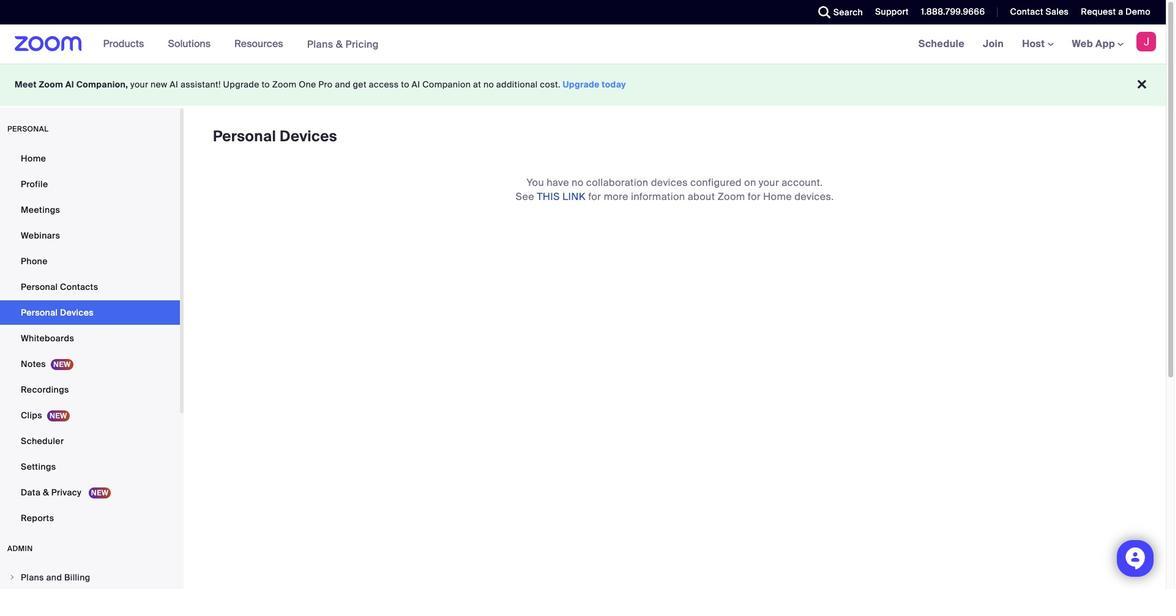 Task type: locate. For each thing, give the bounding box(es) containing it.
1 vertical spatial home
[[763, 190, 792, 203]]

profile link
[[0, 172, 180, 196]]

schedule
[[918, 37, 965, 50]]

information
[[631, 190, 685, 203]]

access
[[369, 79, 399, 90]]

1 horizontal spatial personal devices
[[213, 127, 337, 146]]

0 horizontal spatial no
[[483, 79, 494, 90]]

assistant!
[[181, 79, 221, 90]]

plans & pricing link
[[307, 38, 379, 50], [307, 38, 379, 50]]

webinars
[[21, 230, 60, 241]]

meetings
[[21, 204, 60, 215]]

home inside home link
[[21, 153, 46, 164]]

demo
[[1126, 6, 1151, 17]]

join
[[983, 37, 1004, 50]]

2 for from the left
[[748, 190, 761, 203]]

1 vertical spatial personal
[[21, 282, 58, 293]]

plans for plans & pricing
[[307, 38, 333, 50]]

1 ai from the left
[[65, 79, 74, 90]]

0 vertical spatial no
[[483, 79, 494, 90]]

2 horizontal spatial ai
[[412, 79, 420, 90]]

1 vertical spatial plans
[[21, 572, 44, 583]]

1 horizontal spatial no
[[572, 176, 584, 189]]

contact sales
[[1010, 6, 1069, 17]]

scheduler
[[21, 436, 64, 447]]

plans right right icon
[[21, 572, 44, 583]]

1 vertical spatial &
[[43, 487, 49, 498]]

1 horizontal spatial home
[[763, 190, 792, 203]]

2 horizontal spatial zoom
[[718, 190, 745, 203]]

home down account.
[[763, 190, 792, 203]]

&
[[336, 38, 343, 50], [43, 487, 49, 498]]

zoom down 'configured'
[[718, 190, 745, 203]]

0 horizontal spatial home
[[21, 153, 46, 164]]

upgrade today link
[[563, 79, 626, 90]]

a
[[1118, 6, 1123, 17]]

plans for plans and billing
[[21, 572, 44, 583]]

& inside personal menu menu
[[43, 487, 49, 498]]

1 vertical spatial no
[[572, 176, 584, 189]]

home
[[21, 153, 46, 164], [763, 190, 792, 203]]

zoom right meet
[[39, 79, 63, 90]]

support link
[[866, 0, 912, 24], [875, 6, 909, 17]]

plans
[[307, 38, 333, 50], [21, 572, 44, 583]]

personal
[[213, 127, 276, 146], [21, 282, 58, 293], [21, 307, 58, 318]]

plans inside product information navigation
[[307, 38, 333, 50]]

1 horizontal spatial and
[[335, 79, 351, 90]]

0 vertical spatial and
[[335, 79, 351, 90]]

0 horizontal spatial ai
[[65, 79, 74, 90]]

for down on
[[748, 190, 761, 203]]

pricing
[[345, 38, 379, 50]]

0 horizontal spatial upgrade
[[223, 79, 259, 90]]

for
[[588, 190, 601, 203], [748, 190, 761, 203]]

0 horizontal spatial devices
[[60, 307, 94, 318]]

your right on
[[759, 176, 779, 189]]

0 horizontal spatial for
[[588, 190, 601, 203]]

about
[[688, 190, 715, 203]]

no
[[483, 79, 494, 90], [572, 176, 584, 189]]

0 horizontal spatial &
[[43, 487, 49, 498]]

zoom left "one"
[[272, 79, 296, 90]]

no up the link
[[572, 176, 584, 189]]

1 vertical spatial devices
[[60, 307, 94, 318]]

personal devices inside personal menu menu
[[21, 307, 94, 318]]

home up the profile
[[21, 153, 46, 164]]

1 horizontal spatial your
[[759, 176, 779, 189]]

and left get
[[335, 79, 351, 90]]

for right the link
[[588, 190, 601, 203]]

devices.
[[795, 190, 834, 203]]

2 to from the left
[[401, 79, 409, 90]]

and
[[335, 79, 351, 90], [46, 572, 62, 583]]

more
[[604, 190, 628, 203]]

2 upgrade from the left
[[563, 79, 600, 90]]

0 vertical spatial home
[[21, 153, 46, 164]]

& inside product information navigation
[[336, 38, 343, 50]]

0 horizontal spatial your
[[130, 79, 148, 90]]

upgrade down product information navigation
[[223, 79, 259, 90]]

0 vertical spatial plans
[[307, 38, 333, 50]]

1.888.799.9666
[[921, 6, 985, 17]]

devices inside personal devices link
[[60, 307, 94, 318]]

devices down "one"
[[280, 127, 337, 146]]

0 horizontal spatial plans
[[21, 572, 44, 583]]

notes link
[[0, 352, 180, 376]]

1 horizontal spatial zoom
[[272, 79, 296, 90]]

to down resources dropdown button
[[262, 79, 270, 90]]

0 horizontal spatial personal devices
[[21, 307, 94, 318]]

your inside meet zoom ai companion, footer
[[130, 79, 148, 90]]

right image
[[9, 574, 16, 581]]

ai left companion,
[[65, 79, 74, 90]]

and left billing
[[46, 572, 62, 583]]

0 vertical spatial your
[[130, 79, 148, 90]]

home link
[[0, 146, 180, 171]]

0 vertical spatial &
[[336, 38, 343, 50]]

banner
[[0, 24, 1166, 64]]

1 vertical spatial your
[[759, 176, 779, 189]]

zoom
[[39, 79, 63, 90], [272, 79, 296, 90], [718, 190, 745, 203]]

0 vertical spatial devices
[[280, 127, 337, 146]]

products button
[[103, 24, 150, 64]]

contact
[[1010, 6, 1043, 17]]

1 vertical spatial personal devices
[[21, 307, 94, 318]]

plans up meet zoom ai companion, your new ai assistant! upgrade to zoom one pro and get access to ai companion at no additional cost. upgrade today
[[307, 38, 333, 50]]

ai right new
[[170, 79, 178, 90]]

& left pricing
[[336, 38, 343, 50]]

contact sales link
[[1001, 0, 1072, 24], [1010, 6, 1069, 17]]

personal devices
[[213, 127, 337, 146], [21, 307, 94, 318]]

upgrade right cost.
[[563, 79, 600, 90]]

web app button
[[1072, 37, 1124, 50]]

your left new
[[130, 79, 148, 90]]

plans and billing menu item
[[0, 566, 180, 589]]

1 horizontal spatial upgrade
[[563, 79, 600, 90]]

zoom logo image
[[15, 36, 82, 51]]

devices
[[280, 127, 337, 146], [60, 307, 94, 318]]

personal contacts link
[[0, 275, 180, 299]]

profile picture image
[[1137, 32, 1156, 51]]

resources button
[[234, 24, 289, 64]]

no right the at
[[483, 79, 494, 90]]

additional
[[496, 79, 538, 90]]

products
[[103, 37, 144, 50]]

2 vertical spatial personal
[[21, 307, 58, 318]]

and inside meet zoom ai companion, footer
[[335, 79, 351, 90]]

companion,
[[76, 79, 128, 90]]

1 horizontal spatial for
[[748, 190, 761, 203]]

upgrade
[[223, 79, 259, 90], [563, 79, 600, 90]]

plans inside "menu item"
[[21, 572, 44, 583]]

get
[[353, 79, 367, 90]]

1 vertical spatial and
[[46, 572, 62, 583]]

1 horizontal spatial plans
[[307, 38, 333, 50]]

no inside you have no collaboration devices configured on your account. see this link for more information about zoom for home devices.
[[572, 176, 584, 189]]

0 vertical spatial personal devices
[[213, 127, 337, 146]]

request a demo link
[[1072, 0, 1166, 24], [1081, 6, 1151, 17]]

& right 'data'
[[43, 487, 49, 498]]

1 horizontal spatial &
[[336, 38, 343, 50]]

1.888.799.9666 button
[[912, 0, 988, 24], [921, 6, 985, 17]]

notes
[[21, 359, 46, 370]]

ai left companion
[[412, 79, 420, 90]]

personal devices down "one"
[[213, 127, 337, 146]]

personal devices down personal contacts
[[21, 307, 94, 318]]

webinars link
[[0, 223, 180, 248]]

devices down contacts
[[60, 307, 94, 318]]

1 horizontal spatial ai
[[170, 79, 178, 90]]

personal for personal contacts link
[[21, 282, 58, 293]]

companion
[[422, 79, 471, 90]]

banner containing products
[[0, 24, 1166, 64]]

plans and billing
[[21, 572, 90, 583]]

1 to from the left
[[262, 79, 270, 90]]

home inside you have no collaboration devices configured on your account. see this link for more information about zoom for home devices.
[[763, 190, 792, 203]]

2 ai from the left
[[170, 79, 178, 90]]

you
[[527, 176, 544, 189]]

0 horizontal spatial to
[[262, 79, 270, 90]]

meet zoom ai companion, footer
[[0, 64, 1166, 106]]

your
[[130, 79, 148, 90], [759, 176, 779, 189]]

1 horizontal spatial to
[[401, 79, 409, 90]]

and inside "menu item"
[[46, 572, 62, 583]]

0 horizontal spatial and
[[46, 572, 62, 583]]

to right 'access' on the left top
[[401, 79, 409, 90]]



Task type: describe. For each thing, give the bounding box(es) containing it.
reports
[[21, 513, 54, 524]]

personal for personal devices link
[[21, 307, 58, 318]]

0 vertical spatial personal
[[213, 127, 276, 146]]

1 upgrade from the left
[[223, 79, 259, 90]]

recordings
[[21, 384, 69, 395]]

settings
[[21, 461, 56, 472]]

product information navigation
[[94, 24, 388, 64]]

recordings link
[[0, 378, 180, 402]]

reports link
[[0, 506, 180, 531]]

app
[[1096, 37, 1115, 50]]

account.
[[782, 176, 823, 189]]

1 for from the left
[[588, 190, 601, 203]]

devices
[[651, 176, 688, 189]]

collaboration
[[586, 176, 648, 189]]

schedule link
[[909, 24, 974, 64]]

meet zoom ai companion, your new ai assistant! upgrade to zoom one pro and get access to ai companion at no additional cost. upgrade today
[[15, 79, 626, 90]]

sales
[[1046, 6, 1069, 17]]

this link link
[[537, 190, 586, 203]]

data & privacy
[[21, 487, 84, 498]]

configured
[[690, 176, 742, 189]]

& for pricing
[[336, 38, 343, 50]]

web
[[1072, 37, 1093, 50]]

host button
[[1022, 37, 1054, 50]]

one
[[299, 79, 316, 90]]

see
[[516, 190, 534, 203]]

clips link
[[0, 403, 180, 428]]

today
[[602, 79, 626, 90]]

host
[[1022, 37, 1047, 50]]

phone link
[[0, 249, 180, 274]]

no inside meet zoom ai companion, footer
[[483, 79, 494, 90]]

your inside you have no collaboration devices configured on your account. see this link for more information about zoom for home devices.
[[759, 176, 779, 189]]

whiteboards link
[[0, 326, 180, 351]]

phone
[[21, 256, 48, 267]]

scheduler link
[[0, 429, 180, 454]]

meetings navigation
[[909, 24, 1166, 64]]

resources
[[234, 37, 283, 50]]

personal devices link
[[0, 301, 180, 325]]

meetings link
[[0, 198, 180, 222]]

web app
[[1072, 37, 1115, 50]]

new
[[151, 79, 167, 90]]

link
[[562, 190, 586, 203]]

this
[[537, 190, 560, 203]]

you have no collaboration devices configured on your account. see this link for more information about zoom for home devices.
[[516, 176, 834, 203]]

clips
[[21, 410, 42, 421]]

settings link
[[0, 455, 180, 479]]

search
[[833, 7, 863, 18]]

cost.
[[540, 79, 560, 90]]

plans & pricing
[[307, 38, 379, 50]]

whiteboards
[[21, 333, 74, 344]]

profile
[[21, 179, 48, 190]]

meet
[[15, 79, 37, 90]]

data
[[21, 487, 41, 498]]

personal menu menu
[[0, 146, 180, 532]]

support
[[875, 6, 909, 17]]

solutions button
[[168, 24, 216, 64]]

admin
[[7, 544, 33, 554]]

contacts
[[60, 282, 98, 293]]

personal contacts
[[21, 282, 98, 293]]

solutions
[[168, 37, 211, 50]]

pro
[[318, 79, 333, 90]]

join link
[[974, 24, 1013, 64]]

& for privacy
[[43, 487, 49, 498]]

have
[[547, 176, 569, 189]]

on
[[744, 176, 756, 189]]

data & privacy link
[[0, 480, 180, 505]]

request a demo
[[1081, 6, 1151, 17]]

0 horizontal spatial zoom
[[39, 79, 63, 90]]

search button
[[809, 0, 866, 24]]

personal
[[7, 124, 49, 134]]

at
[[473, 79, 481, 90]]

3 ai from the left
[[412, 79, 420, 90]]

billing
[[64, 572, 90, 583]]

zoom inside you have no collaboration devices configured on your account. see this link for more information about zoom for home devices.
[[718, 190, 745, 203]]

request
[[1081, 6, 1116, 17]]

privacy
[[51, 487, 81, 498]]

1 horizontal spatial devices
[[280, 127, 337, 146]]



Task type: vqa. For each thing, say whether or not it's contained in the screenshot.
Weekly Planner "element" on the right
no



